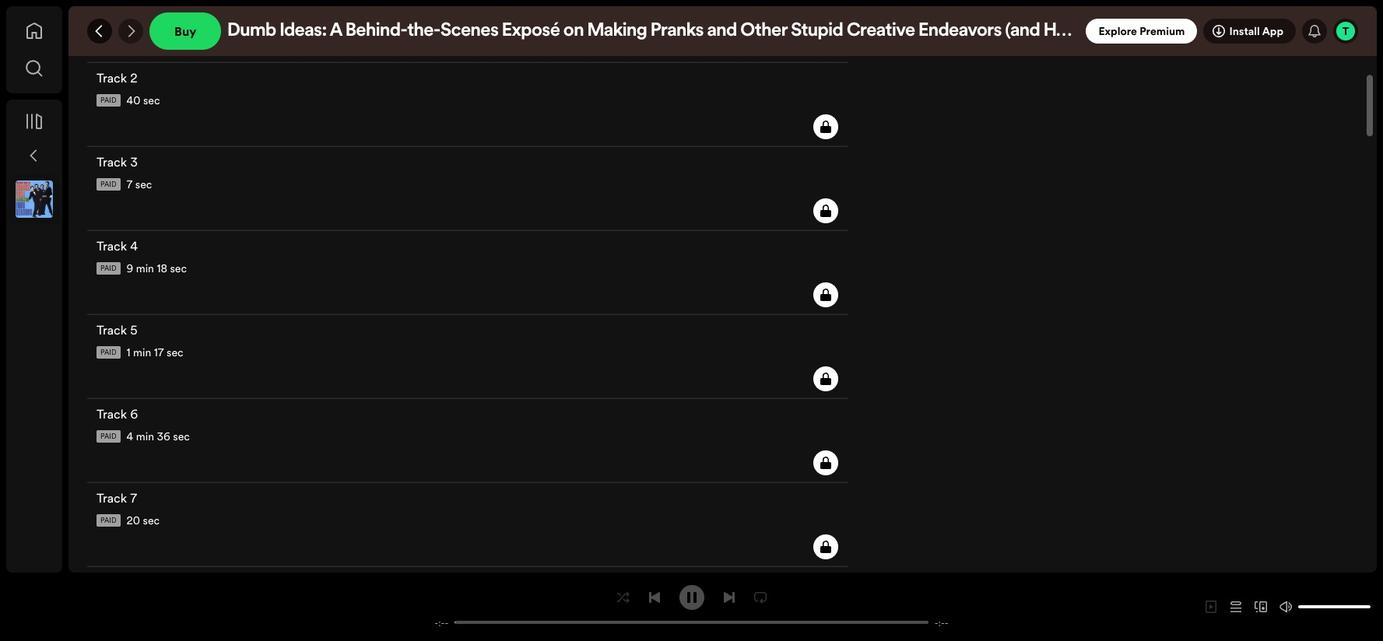 Task type: vqa. For each thing, say whether or not it's contained in the screenshot.
the in
no



Task type: locate. For each thing, give the bounding box(es) containing it.
paid inside track 7 group
[[100, 516, 116, 525]]

min for 4
[[136, 261, 154, 276]]

track 3 group
[[87, 147, 848, 230]]

0 vertical spatial 4
[[127, 9, 133, 24]]

2 :- from the left
[[939, 616, 945, 629]]

track 2
[[97, 69, 138, 86]]

min
[[136, 261, 154, 276], [133, 345, 151, 360], [136, 429, 154, 445]]

paid element down track 2
[[97, 94, 120, 107]]

install app
[[1230, 23, 1284, 39]]

paid for track 4
[[100, 264, 116, 273]]

1 :- from the left
[[438, 616, 445, 629]]

can
[[1117, 22, 1150, 40]]

1
[[127, 345, 130, 360]]

6 paid element from the top
[[97, 431, 120, 443]]

paid element inside the track 5 group
[[97, 346, 120, 359]]

:-
[[438, 616, 445, 629], [939, 616, 945, 629]]

group
[[9, 174, 59, 224]]

paid element inside track 4 group
[[97, 262, 120, 275]]

premium
[[1140, 23, 1185, 39]]

paid element down track 3
[[97, 178, 120, 191]]

min right 9
[[136, 261, 154, 276]]

4 down 6
[[127, 429, 133, 445]]

2 -:-- from the left
[[935, 616, 949, 629]]

paid element down track 7
[[97, 515, 120, 527]]

7 paid from the top
[[100, 516, 116, 525]]

track 5 group
[[87, 315, 848, 398]]

track for track 3
[[97, 153, 127, 170]]

paid down track 7
[[100, 516, 116, 525]]

5
[[130, 322, 137, 339]]

paid element down "track 6"
[[97, 431, 120, 443]]

2 paid from the top
[[100, 96, 116, 105]]

4 min 36 sec
[[127, 429, 190, 445]]

0 horizontal spatial -:--
[[435, 616, 449, 629]]

paid for track 5
[[100, 348, 116, 357]]

sec inside track 4 group
[[170, 261, 187, 276]]

paid inside track 4 group
[[100, 264, 116, 273]]

5 paid element from the top
[[97, 346, 120, 359]]

20
[[127, 513, 140, 529]]

paid inside track 6 group
[[100, 432, 116, 441]]

track 7
[[97, 490, 137, 507]]

6 track from the top
[[97, 490, 127, 507]]

3 track from the top
[[97, 237, 127, 255]]

track
[[97, 69, 127, 86], [97, 153, 127, 170], [97, 237, 127, 255], [97, 322, 127, 339], [97, 406, 127, 423], [97, 490, 127, 507]]

0 vertical spatial 7
[[127, 177, 133, 192]]

sec right 40
[[143, 93, 160, 108]]

sec inside the track 5 group
[[167, 345, 183, 360]]

4 track from the top
[[97, 322, 127, 339]]

paid element inside track 2 group
[[97, 94, 120, 107]]

track inside group
[[97, 153, 127, 170]]

1 -:-- from the left
[[435, 616, 449, 629]]

4 up 9
[[130, 237, 138, 255]]

paid down track 2
[[100, 96, 116, 105]]

sec right 20
[[143, 513, 160, 529]]

previous image
[[648, 591, 661, 604]]

2
[[130, 69, 138, 86]]

creative
[[847, 22, 915, 40]]

3 - from the left
[[935, 616, 939, 629]]

1 track from the top
[[97, 69, 127, 86]]

2 vertical spatial 4
[[127, 429, 133, 445]]

top bar and user menu element
[[69, 6, 1377, 56]]

paid down track 3
[[100, 180, 116, 189]]

sec up go forward icon
[[136, 9, 153, 24]]

paid for track 2
[[100, 96, 116, 105]]

(and
[[1005, 22, 1040, 40]]

0 horizontal spatial :-
[[438, 616, 445, 629]]

sec right 17
[[167, 345, 183, 360]]

1 vertical spatial min
[[133, 345, 151, 360]]

and
[[707, 22, 737, 40]]

connect to a device image
[[1255, 601, 1267, 613]]

paid element left 9
[[97, 262, 120, 275]]

what's new image
[[1309, 25, 1321, 37]]

track 7 group
[[87, 483, 848, 566]]

a
[[330, 22, 342, 40]]

min inside track 4 group
[[136, 261, 154, 276]]

min inside the track 5 group
[[133, 345, 151, 360]]

2 vertical spatial min
[[136, 429, 154, 445]]

paid element left 1
[[97, 346, 120, 359]]

also
[[1153, 22, 1188, 40]]

3
[[130, 153, 138, 170]]

min right 1
[[133, 345, 151, 360]]

track up 9
[[97, 237, 127, 255]]

paid inside track 3 group
[[100, 180, 116, 189]]

paid up go back icon
[[100, 12, 116, 21]]

4 up go forward icon
[[127, 9, 133, 24]]

install app link
[[1204, 19, 1296, 44]]

track left 5
[[97, 322, 127, 339]]

7 paid element from the top
[[97, 515, 120, 527]]

paid inside the track 5 group
[[100, 348, 116, 357]]

-:--
[[435, 616, 449, 629], [935, 616, 949, 629]]

4 inside track 6 group
[[127, 429, 133, 445]]

track 2 group
[[87, 63, 848, 146]]

7 down 3
[[127, 177, 133, 192]]

track for track 7
[[97, 490, 127, 507]]

paid element inside track 6 group
[[97, 431, 120, 443]]

3 paid element from the top
[[97, 178, 120, 191]]

6
[[130, 406, 138, 423]]

7
[[127, 177, 133, 192], [130, 490, 137, 507]]

track left 2
[[97, 69, 127, 86]]

4
[[127, 9, 133, 24], [130, 237, 138, 255], [127, 429, 133, 445]]

group inside main element
[[9, 174, 59, 224]]

5 track from the top
[[97, 406, 127, 423]]

paid
[[100, 12, 116, 21], [100, 96, 116, 105], [100, 180, 116, 189], [100, 264, 116, 273], [100, 348, 116, 357], [100, 432, 116, 441], [100, 516, 116, 525]]

4 paid element from the top
[[97, 262, 120, 275]]

on
[[564, 22, 584, 40]]

40 sec
[[127, 93, 160, 108]]

paid element inside track 7 group
[[97, 515, 120, 527]]

1 paid element from the top
[[97, 10, 120, 23]]

paid left 9
[[100, 264, 116, 273]]

track left 3
[[97, 153, 127, 170]]

pranks
[[651, 22, 704, 40]]

exposé
[[502, 22, 560, 40]]

paid left 1
[[100, 348, 116, 357]]

you
[[1084, 22, 1114, 40]]

min left 36
[[136, 429, 154, 445]]

2 track from the top
[[97, 153, 127, 170]]

1 vertical spatial 7
[[130, 490, 137, 507]]

2 paid element from the top
[[97, 94, 120, 107]]

paid element for track 3
[[97, 178, 120, 191]]

paid element up go back icon
[[97, 10, 120, 23]]

paid element
[[97, 10, 120, 23], [97, 94, 120, 107], [97, 178, 120, 191], [97, 262, 120, 275], [97, 346, 120, 359], [97, 431, 120, 443], [97, 515, 120, 527]]

9 min 18 sec
[[127, 261, 187, 276]]

paid down "track 6"
[[100, 432, 116, 441]]

buy button
[[149, 12, 221, 50]]

5 paid from the top
[[100, 348, 116, 357]]

4 for min
[[127, 429, 133, 445]]

behind-
[[346, 22, 407, 40]]

4 sec
[[127, 9, 153, 24]]

track left 6
[[97, 406, 127, 423]]

1 horizontal spatial -:--
[[935, 616, 949, 629]]

the-
[[407, 22, 441, 40]]

min inside track 6 group
[[136, 429, 154, 445]]

sec down 3
[[135, 177, 152, 192]]

track 4 group
[[87, 231, 848, 314]]

3 paid from the top
[[100, 180, 116, 189]]

1 horizontal spatial :-
[[939, 616, 945, 629]]

0 vertical spatial min
[[136, 261, 154, 276]]

track for track 5
[[97, 322, 127, 339]]

18
[[157, 261, 167, 276]]

7 up 20
[[130, 490, 137, 507]]

app
[[1262, 23, 1284, 39]]

dumb ideas: a behind-the-scenes exposé on making pranks and other stupid creative endeavors (and how you can also too!)
[[227, 22, 1231, 40]]

sec right 18
[[170, 261, 187, 276]]

player controls element
[[418, 585, 966, 629]]

explore premium
[[1099, 23, 1185, 39]]

-
[[435, 616, 438, 629], [445, 616, 449, 629], [935, 616, 939, 629], [945, 616, 949, 629]]

6 paid from the top
[[100, 432, 116, 441]]

enable shuffle image
[[617, 591, 629, 604]]

1 - from the left
[[435, 616, 438, 629]]

sec
[[136, 9, 153, 24], [143, 93, 160, 108], [135, 177, 152, 192], [170, 261, 187, 276], [167, 345, 183, 360], [173, 429, 190, 445], [143, 513, 160, 529]]

search image
[[25, 59, 44, 78]]

track for track 2
[[97, 69, 127, 86]]

paid element inside track 3 group
[[97, 178, 120, 191]]

track up 20
[[97, 490, 127, 507]]

track 4
[[97, 237, 138, 255]]

1 paid from the top
[[100, 12, 116, 21]]

paid inside track 2 group
[[100, 96, 116, 105]]

paid for track 7
[[100, 516, 116, 525]]

sec right 36
[[173, 429, 190, 445]]

2 - from the left
[[445, 616, 449, 629]]

4 paid from the top
[[100, 264, 116, 273]]

paid element for track 7
[[97, 515, 120, 527]]



Task type: describe. For each thing, give the bounding box(es) containing it.
paid inside 4 sec group
[[100, 12, 116, 21]]

making
[[587, 22, 647, 40]]

home image
[[25, 22, 44, 40]]

explore
[[1099, 23, 1137, 39]]

20 sec
[[127, 513, 160, 529]]

other
[[741, 22, 788, 40]]

7 sec
[[127, 177, 152, 192]]

how
[[1044, 22, 1081, 40]]

stupid
[[791, 22, 843, 40]]

7 inside track 3 group
[[127, 177, 133, 192]]

1 vertical spatial 4
[[130, 237, 138, 255]]

4 for sec
[[127, 9, 133, 24]]

17
[[154, 345, 164, 360]]

sec inside track 3 group
[[135, 177, 152, 192]]

paid element for track 2
[[97, 94, 120, 107]]

36
[[157, 429, 170, 445]]

ideas:
[[280, 22, 327, 40]]

sec inside track 2 group
[[143, 93, 160, 108]]

explore premium button
[[1086, 19, 1198, 44]]

sec inside track 6 group
[[173, 429, 190, 445]]

t
[[1343, 23, 1349, 39]]

min for 6
[[136, 429, 154, 445]]

volume high image
[[1280, 601, 1292, 613]]

track 6
[[97, 406, 138, 423]]

paid element for track 6
[[97, 431, 120, 443]]

paid for track 3
[[100, 180, 116, 189]]

buy
[[174, 23, 196, 40]]

paid element inside 4 sec group
[[97, 10, 120, 23]]

disable repeat image
[[754, 591, 766, 604]]

t button
[[1334, 19, 1358, 44]]

track 6 group
[[87, 399, 848, 482]]

track 3
[[97, 153, 138, 170]]

4 sec group
[[87, 0, 848, 62]]

Disable repeat checkbox
[[748, 585, 773, 610]]

next image
[[723, 591, 735, 604]]

install
[[1230, 23, 1260, 39]]

4 - from the left
[[945, 616, 949, 629]]

7 inside track 7 group
[[130, 490, 137, 507]]

paid for track 6
[[100, 432, 116, 441]]

1 min 17 sec
[[127, 345, 183, 360]]

main element
[[6, 6, 62, 573]]

sec inside group
[[136, 9, 153, 24]]

go back image
[[93, 25, 106, 37]]

track for track 4
[[97, 237, 127, 255]]

track 5
[[97, 322, 137, 339]]

40
[[127, 93, 140, 108]]

min for 5
[[133, 345, 151, 360]]

sec inside track 7 group
[[143, 513, 160, 529]]

paid element for track 4
[[97, 262, 120, 275]]

track for track 6
[[97, 406, 127, 423]]

dumb
[[227, 22, 276, 40]]

go forward image
[[125, 25, 137, 37]]

paid element for track 5
[[97, 346, 120, 359]]

too!)
[[1191, 22, 1231, 40]]

scenes
[[441, 22, 499, 40]]

endeavors
[[919, 22, 1002, 40]]

9
[[127, 261, 133, 276]]

pause image
[[685, 591, 698, 604]]



